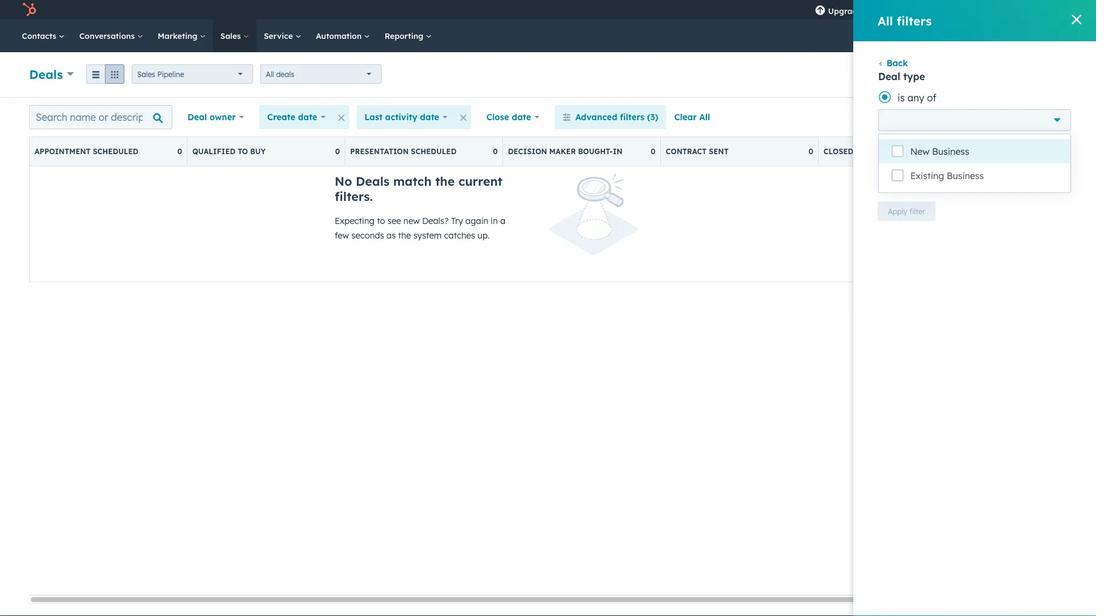 Task type: locate. For each thing, give the bounding box(es) containing it.
sales left service
[[220, 31, 243, 41]]

service
[[264, 31, 295, 41]]

all right the clear
[[699, 112, 710, 122]]

1 horizontal spatial date
[[420, 112, 439, 122]]

hubspot link
[[15, 2, 46, 17]]

0 vertical spatial sales
[[220, 31, 243, 41]]

0 vertical spatial of
[[927, 92, 937, 104]]

to inside "expecting to see new deals? try again in a few seconds as the system catches up."
[[377, 215, 385, 226]]

up.
[[478, 230, 490, 241]]

1 0 from the left
[[177, 147, 182, 156]]

contract
[[666, 147, 707, 156]]

is down is known
[[898, 177, 905, 189]]

all filters
[[878, 13, 932, 28]]

1 horizontal spatial deals
[[356, 174, 390, 189]]

date right create
[[298, 112, 317, 122]]

last activity date button
[[357, 105, 456, 129]]

0 vertical spatial filters
[[897, 13, 932, 28]]

1 vertical spatial all
[[266, 69, 274, 79]]

bought-
[[578, 147, 613, 156]]

new business
[[910, 146, 969, 157]]

presentation scheduled
[[350, 147, 456, 156]]

fix
[[1044, 5, 1053, 15]]

is any of
[[898, 92, 937, 104]]

6 0 from the left
[[966, 147, 971, 156]]

vhs can fix it! button
[[989, 0, 1080, 19]]

is left none
[[898, 138, 905, 150]]

deal for deal owner
[[188, 112, 207, 122]]

0 up no
[[335, 147, 340, 156]]

sales left pipeline
[[137, 69, 155, 79]]

0 vertical spatial business
[[932, 146, 969, 157]]

marketing link
[[150, 19, 213, 52]]

calling icon button
[[874, 2, 895, 18]]

few
[[335, 230, 349, 241]]

0 horizontal spatial sales
[[137, 69, 155, 79]]

0 left decision
[[493, 147, 498, 156]]

is left known
[[898, 157, 905, 169]]

2 0 from the left
[[335, 147, 340, 156]]

date
[[298, 112, 317, 122], [420, 112, 439, 122], [512, 112, 531, 122]]

0 horizontal spatial the
[[398, 230, 411, 241]]

is none of
[[898, 138, 942, 150]]

2 horizontal spatial all
[[878, 13, 893, 28]]

0 left contract
[[651, 147, 655, 156]]

system
[[413, 230, 442, 241]]

2 horizontal spatial date
[[512, 112, 531, 122]]

apply
[[888, 207, 907, 216]]

0 for presentation scheduled
[[493, 147, 498, 156]]

again
[[465, 215, 488, 226]]

1 horizontal spatial all
[[699, 112, 710, 122]]

no deals match the current filters.
[[335, 174, 503, 204]]

is for is any of
[[898, 92, 905, 104]]

see
[[388, 215, 401, 226]]

1 horizontal spatial scheduled
[[411, 147, 456, 156]]

1 horizontal spatial deal
[[878, 70, 900, 83]]

1 date from the left
[[298, 112, 317, 122]]

scheduled up match
[[411, 147, 456, 156]]

business
[[932, 146, 969, 157], [947, 170, 984, 181]]

0 vertical spatial deals
[[29, 66, 63, 82]]

none
[[908, 138, 930, 150]]

filters inside advanced filters (3) 'button'
[[620, 112, 645, 122]]

deal inside popup button
[[188, 112, 207, 122]]

1 vertical spatial deal
[[188, 112, 207, 122]]

deals down "contacts" link
[[29, 66, 63, 82]]

qualified to buy
[[192, 147, 266, 156]]

4 0 from the left
[[651, 147, 655, 156]]

0 vertical spatial to
[[238, 147, 248, 156]]

buy
[[250, 147, 266, 156]]

all inside popup button
[[266, 69, 274, 79]]

clear
[[674, 112, 697, 122]]

0 horizontal spatial scheduled
[[93, 147, 138, 156]]

1 horizontal spatial to
[[377, 215, 385, 226]]

expecting
[[335, 215, 375, 226]]

2 date from the left
[[420, 112, 439, 122]]

business up the existing business
[[932, 146, 969, 157]]

0 for qualified to buy
[[335, 147, 340, 156]]

deals banner
[[29, 61, 1067, 85]]

presentation
[[350, 147, 409, 156]]

deals?
[[422, 215, 449, 226]]

1 vertical spatial filters
[[620, 112, 645, 122]]

1 is from the top
[[898, 92, 905, 104]]

all
[[878, 13, 893, 28], [266, 69, 274, 79], [699, 112, 710, 122]]

as
[[386, 230, 396, 241]]

the right as
[[398, 230, 411, 241]]

date right activity on the top of the page
[[420, 112, 439, 122]]

marketplaces image
[[905, 5, 916, 16]]

0 up the existing business
[[966, 147, 971, 156]]

actions
[[921, 112, 952, 122]]

vhs can fix it!
[[1010, 5, 1062, 15]]

0 vertical spatial all
[[878, 13, 893, 28]]

sales inside popup button
[[137, 69, 155, 79]]

0 horizontal spatial date
[[298, 112, 317, 122]]

of right any
[[927, 92, 937, 104]]

in
[[613, 147, 622, 156]]

0 vertical spatial the
[[435, 174, 455, 189]]

reporting
[[385, 31, 426, 41]]

existing business
[[910, 170, 984, 181]]

appointment
[[35, 147, 91, 156]]

deal owner
[[188, 112, 236, 122]]

1 horizontal spatial filters
[[897, 13, 932, 28]]

deals inside the deals "popup button"
[[29, 66, 63, 82]]

the
[[435, 174, 455, 189], [398, 230, 411, 241]]

filters
[[897, 13, 932, 28], [620, 112, 645, 122]]

marketing
[[158, 31, 200, 41]]

date right close
[[512, 112, 531, 122]]

0 horizontal spatial deal
[[188, 112, 207, 122]]

search button
[[1065, 25, 1085, 46]]

1 horizontal spatial the
[[435, 174, 455, 189]]

business down new business
[[947, 170, 984, 181]]

1 scheduled from the left
[[93, 147, 138, 156]]

1 vertical spatial the
[[398, 230, 411, 241]]

date inside 'popup button'
[[512, 112, 531, 122]]

sales pipeline button
[[132, 64, 253, 84]]

view
[[1033, 112, 1052, 122]]

save view
[[1010, 112, 1052, 122]]

1 vertical spatial of
[[933, 138, 942, 150]]

group
[[86, 64, 124, 84]]

0 left closed
[[809, 147, 813, 156]]

2 vertical spatial all
[[699, 112, 710, 122]]

the right match
[[435, 174, 455, 189]]

0 horizontal spatial to
[[238, 147, 248, 156]]

scheduled
[[93, 147, 138, 156], [411, 147, 456, 156]]

0 horizontal spatial filters
[[620, 112, 645, 122]]

the inside no deals match the current filters.
[[435, 174, 455, 189]]

save
[[1010, 112, 1030, 122]]

2 is from the top
[[898, 138, 905, 150]]

deals
[[29, 66, 63, 82], [356, 174, 390, 189]]

a
[[500, 215, 505, 226]]

help button
[[925, 0, 946, 19]]

can
[[1028, 5, 1042, 15]]

menu item
[[871, 0, 873, 19]]

0 horizontal spatial deals
[[29, 66, 63, 82]]

sales for sales
[[220, 31, 243, 41]]

row group containing new business
[[879, 139, 1071, 188]]

scheduled down search name or description "search field"
[[93, 147, 138, 156]]

3 is from the top
[[898, 157, 905, 169]]

to left see
[[377, 215, 385, 226]]

0 left qualified
[[177, 147, 182, 156]]

is known
[[898, 157, 937, 169]]

to left 'buy' on the left top
[[238, 147, 248, 156]]

4 is from the top
[[898, 177, 905, 189]]

row group
[[879, 139, 1071, 188]]

close image
[[1072, 15, 1082, 24]]

all inside button
[[699, 112, 710, 122]]

deal for deal type
[[878, 70, 900, 83]]

settings image
[[950, 5, 961, 16]]

is left any
[[898, 92, 905, 104]]

unknown
[[908, 177, 948, 189]]

deal left owner
[[188, 112, 207, 122]]

apply filter button
[[878, 201, 936, 221]]

deal down back button
[[878, 70, 900, 83]]

1 horizontal spatial sales
[[220, 31, 243, 41]]

of right none
[[933, 138, 942, 150]]

clear all
[[674, 112, 710, 122]]

of
[[927, 92, 937, 104], [933, 138, 942, 150]]

0 vertical spatial deal
[[878, 70, 900, 83]]

closed won
[[824, 147, 875, 156]]

0 for appointment scheduled
[[177, 147, 182, 156]]

to
[[238, 147, 248, 156], [377, 215, 385, 226]]

3 date from the left
[[512, 112, 531, 122]]

all left marketplaces image
[[878, 13, 893, 28]]

3 0 from the left
[[493, 147, 498, 156]]

menu
[[806, 0, 1082, 19]]

deals inside no deals match the current filters.
[[356, 174, 390, 189]]

actions
[[904, 70, 929, 79]]

1 vertical spatial to
[[377, 215, 385, 226]]

5 0 from the left
[[809, 147, 813, 156]]

1 vertical spatial sales
[[137, 69, 155, 79]]

1 vertical spatial deals
[[356, 174, 390, 189]]

sales pipeline
[[137, 69, 184, 79]]

1 vertical spatial business
[[947, 170, 984, 181]]

date inside popup button
[[298, 112, 317, 122]]

automation
[[316, 31, 364, 41]]

sales link
[[213, 19, 257, 52]]

2 scheduled from the left
[[411, 147, 456, 156]]

all left deals
[[266, 69, 274, 79]]

catches
[[444, 230, 475, 241]]

deals right no
[[356, 174, 390, 189]]

in
[[491, 215, 498, 226]]

0 horizontal spatial all
[[266, 69, 274, 79]]

Search name or description search field
[[29, 105, 172, 129]]



Task type: describe. For each thing, give the bounding box(es) containing it.
try
[[451, 215, 463, 226]]

is for is known
[[898, 157, 905, 169]]

all for all filters
[[878, 13, 893, 28]]

actions button
[[894, 65, 947, 84]]

of for is none of
[[933, 138, 942, 150]]

settings link
[[948, 3, 964, 16]]

of for is any of
[[927, 92, 937, 104]]

scheduled for appointment scheduled
[[93, 147, 138, 156]]

upgrade image
[[815, 5, 826, 16]]

it!
[[1055, 5, 1062, 15]]

all deals
[[266, 69, 294, 79]]

conversations link
[[72, 19, 150, 52]]

help image
[[930, 5, 941, 16]]

upgrade
[[828, 6, 862, 16]]

existing
[[910, 170, 944, 181]]

appointment scheduled
[[35, 147, 138, 156]]

0 for decision maker bought-in
[[651, 147, 655, 156]]

menu containing vhs can fix it!
[[806, 0, 1082, 19]]

business for existing business
[[947, 170, 984, 181]]

board actions
[[894, 112, 952, 122]]

date for create date
[[298, 112, 317, 122]]

contacts
[[22, 31, 59, 41]]

to for qualified
[[238, 147, 248, 156]]

Search HubSpot search field
[[926, 25, 1074, 46]]

back
[[887, 58, 908, 68]]

to for expecting
[[377, 215, 385, 226]]

create
[[267, 112, 295, 122]]

(3)
[[647, 112, 658, 122]]

hubspot image
[[22, 2, 36, 17]]

last
[[364, 112, 383, 122]]

0 for closed won
[[966, 147, 971, 156]]

the inside "expecting to see new deals? try again in a few seconds as the system catches up."
[[398, 230, 411, 241]]

automation link
[[309, 19, 377, 52]]

back button
[[878, 58, 908, 68]]

close date button
[[479, 105, 547, 129]]

date inside popup button
[[420, 112, 439, 122]]

qualified
[[192, 147, 235, 156]]

scheduled for presentation scheduled
[[411, 147, 456, 156]]

deals
[[276, 69, 294, 79]]

deal owner button
[[180, 105, 252, 129]]

reporting link
[[377, 19, 439, 52]]

any
[[908, 92, 924, 104]]

closed
[[824, 147, 854, 156]]

match
[[393, 174, 432, 189]]

terry turtle image
[[996, 4, 1007, 15]]

all for all deals
[[266, 69, 274, 79]]

contacts link
[[15, 19, 72, 52]]

seconds
[[351, 230, 384, 241]]

activity
[[385, 112, 417, 122]]

last activity date
[[364, 112, 439, 122]]

type
[[903, 70, 925, 83]]

new
[[910, 146, 930, 157]]

vhs
[[1010, 5, 1026, 15]]

is for is none of
[[898, 138, 905, 150]]

pipeline
[[157, 69, 184, 79]]

clear all button
[[666, 105, 718, 129]]

create date
[[267, 112, 317, 122]]

owner
[[210, 112, 236, 122]]

notifications button
[[966, 0, 987, 19]]

is unknown
[[898, 177, 948, 189]]

known
[[908, 157, 937, 169]]

sent
[[709, 147, 729, 156]]

0 for contract sent
[[809, 147, 813, 156]]

current
[[458, 174, 503, 189]]

business for new business
[[932, 146, 969, 157]]

filters for all
[[897, 13, 932, 28]]

sales for sales pipeline
[[137, 69, 155, 79]]

no
[[335, 174, 352, 189]]

group inside deals 'banner'
[[86, 64, 124, 84]]

filters.
[[335, 189, 373, 204]]

board actions button
[[878, 105, 974, 129]]

advanced filters (3) button
[[555, 105, 666, 129]]

create date button
[[259, 105, 334, 129]]

marketplaces button
[[897, 0, 923, 19]]

board
[[894, 112, 919, 122]]

decision maker bought-in
[[508, 147, 622, 156]]

close
[[486, 112, 509, 122]]

search image
[[1071, 32, 1079, 40]]

advanced
[[575, 112, 617, 122]]

conversations
[[79, 31, 137, 41]]

won
[[856, 147, 875, 156]]

close date
[[486, 112, 531, 122]]

is for is unknown
[[898, 177, 905, 189]]

save view button
[[982, 105, 1067, 129]]

calling icon image
[[879, 5, 890, 16]]

service link
[[257, 19, 309, 52]]

filters for advanced
[[620, 112, 645, 122]]

decision
[[508, 147, 547, 156]]

all deals button
[[260, 64, 382, 84]]

expecting to see new deals? try again in a few seconds as the system catches up.
[[335, 215, 505, 241]]

advanced filters (3)
[[575, 112, 658, 122]]

date for close date
[[512, 112, 531, 122]]

notifications image
[[971, 5, 982, 16]]

deals button
[[29, 65, 74, 83]]

contract sent
[[666, 147, 729, 156]]



Task type: vqa. For each thing, say whether or not it's contained in the screenshot.
5th 0 from left
yes



